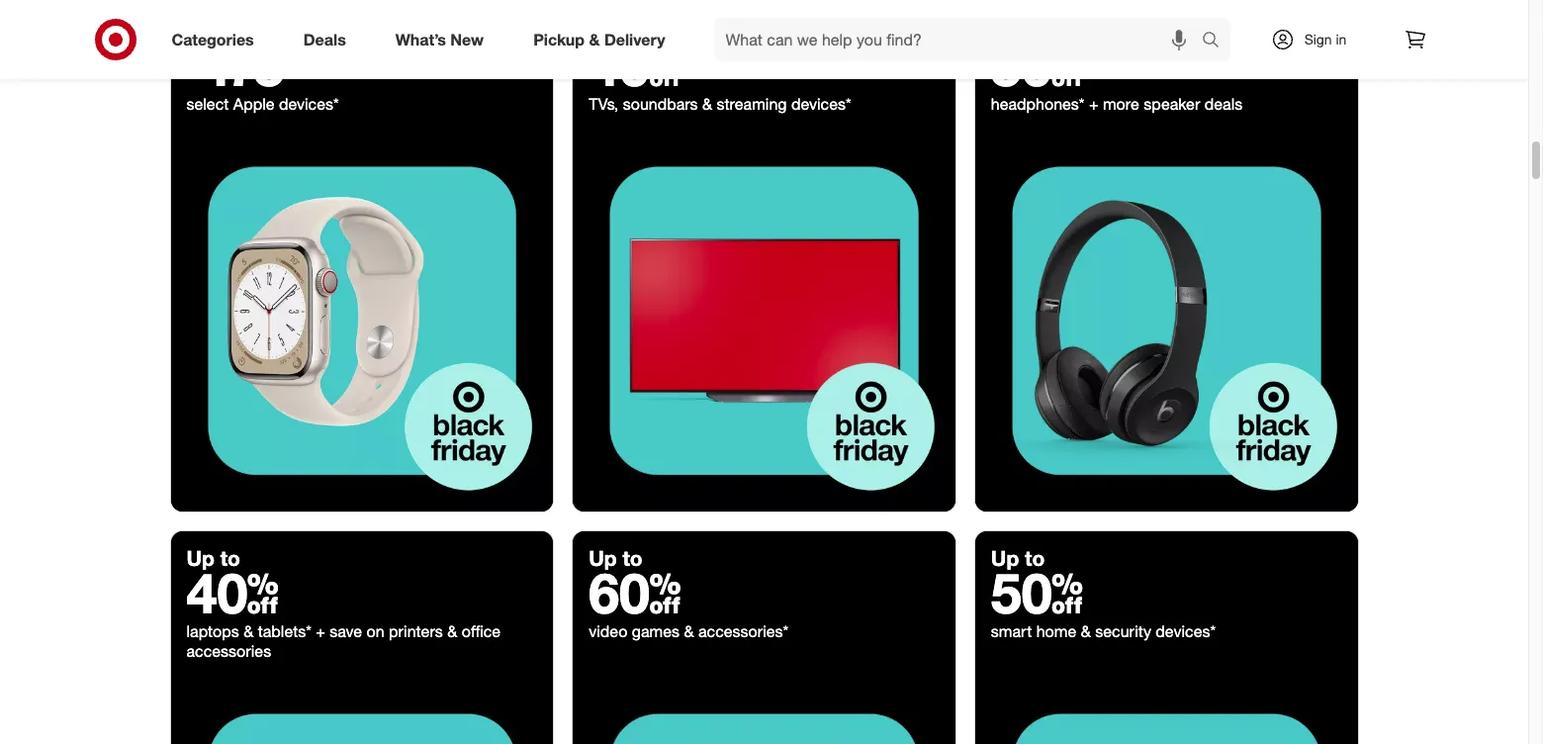 Task type: locate. For each thing, give the bounding box(es) containing it.
& inside the on printers & office accessories
[[447, 622, 457, 641]]

0 horizontal spatial +
[[316, 622, 325, 641]]

& left the office
[[447, 622, 457, 641]]

up
[[589, 17, 617, 43], [991, 17, 1019, 43], [187, 545, 215, 571], [589, 545, 617, 571], [991, 545, 1019, 571]]

0 vertical spatial 40
[[589, 31, 681, 99]]

up for video games & accessories*
[[589, 545, 617, 571]]

devices* right security
[[1156, 622, 1216, 641]]

in
[[1336, 31, 1347, 47]]

headphones*
[[991, 94, 1085, 113]]

new
[[451, 29, 484, 49]]

speaker
[[1144, 94, 1201, 113]]

up to for video games & accessories*
[[589, 545, 643, 571]]

target black friday image
[[573, 129, 956, 512], [975, 129, 1358, 512], [171, 129, 553, 512], [573, 677, 956, 744], [975, 677, 1358, 744], [171, 677, 553, 744]]

up up video
[[589, 545, 617, 571]]

50 left more
[[991, 31, 1084, 99]]

devices*
[[279, 94, 339, 113], [792, 94, 852, 113], [1156, 622, 1216, 641]]

to
[[271, 17, 291, 43], [623, 17, 643, 43], [1025, 17, 1045, 43], [220, 545, 240, 571], [623, 545, 643, 571], [1025, 545, 1045, 571]]

+ left more
[[1089, 94, 1099, 113]]

&
[[589, 29, 600, 49], [703, 94, 713, 113], [244, 622, 254, 641], [447, 622, 457, 641], [684, 622, 694, 641], [1081, 622, 1091, 641]]

& right pickup
[[589, 29, 600, 49]]

video games & accessories*
[[589, 622, 789, 641]]

security
[[1096, 622, 1152, 641]]

more
[[1103, 94, 1140, 113]]

sign
[[1305, 31, 1332, 47]]

up up laptops at left
[[187, 545, 215, 571]]

What can we help you find? suggestions appear below search field
[[714, 18, 1207, 61]]

to up headphones*
[[1025, 17, 1045, 43]]

40
[[589, 31, 681, 99], [187, 559, 279, 627]]

up for tvs, soundbars & streaming devices*
[[589, 17, 617, 43]]

60
[[589, 559, 681, 627]]

1 vertical spatial 40
[[187, 559, 279, 627]]

soundbars
[[623, 94, 698, 113]]

delivery
[[604, 29, 665, 49]]

up up headphones*
[[991, 17, 1019, 43]]

save
[[330, 622, 362, 641]]

0 vertical spatial 50
[[991, 31, 1084, 99]]

0 horizontal spatial devices*
[[279, 94, 339, 113]]

& right the games
[[684, 622, 694, 641]]

deals
[[1205, 94, 1243, 113]]

up to for tvs, soundbars & streaming devices*
[[589, 17, 643, 43]]

up to right pickup
[[589, 17, 643, 43]]

$175
[[187, 31, 285, 99]]

games
[[632, 622, 680, 641]]

1 horizontal spatial +
[[1089, 94, 1099, 113]]

smart
[[991, 622, 1032, 641]]

1 50 from the top
[[991, 31, 1084, 99]]

search button
[[1193, 18, 1240, 65]]

save up to
[[187, 17, 291, 43]]

accessories*
[[699, 622, 789, 641]]

pickup & delivery link
[[517, 18, 690, 61]]

devices* right apple
[[279, 94, 339, 113]]

sign in link
[[1254, 18, 1378, 61]]

office
[[462, 622, 501, 641]]

+ left save
[[316, 622, 325, 641]]

laptops
[[187, 622, 239, 641]]

home
[[1037, 622, 1077, 641]]

1 horizontal spatial devices*
[[792, 94, 852, 113]]

categories
[[172, 29, 254, 49]]

tablets*
[[258, 622, 312, 641]]

50
[[991, 31, 1084, 99], [991, 559, 1084, 627]]

tvs, soundbars & streaming devices*
[[589, 94, 852, 113]]

2 horizontal spatial devices*
[[1156, 622, 1216, 641]]

up up smart
[[991, 545, 1019, 571]]

up to up smart
[[991, 545, 1045, 571]]

up for smart home & security devices*
[[991, 545, 1019, 571]]

+
[[1089, 94, 1099, 113], [316, 622, 325, 641]]

2 50 from the top
[[991, 559, 1084, 627]]

up right pickup
[[589, 17, 617, 43]]

select
[[187, 94, 229, 113]]

0 horizontal spatial 40
[[187, 559, 279, 627]]

up to
[[589, 17, 643, 43], [991, 17, 1045, 43], [187, 545, 240, 571], [589, 545, 643, 571], [991, 545, 1045, 571]]

what's new
[[396, 29, 484, 49]]

devices* right streaming
[[792, 94, 852, 113]]

up to up video
[[589, 545, 643, 571]]

& right "home"
[[1081, 622, 1091, 641]]

streaming
[[717, 94, 787, 113]]

pickup & delivery
[[533, 29, 665, 49]]

to right up
[[271, 17, 291, 43]]

1 vertical spatial 50
[[991, 559, 1084, 627]]

50 left security
[[991, 559, 1084, 627]]

laptops & tablets* + save
[[187, 622, 367, 641]]



Task type: describe. For each thing, give the bounding box(es) containing it.
target black friday image for video games & accessories*
[[573, 677, 956, 744]]

target black friday image for tvs, soundbars & streaming devices*
[[573, 129, 956, 512]]

to up the games
[[623, 545, 643, 571]]

target black friday image for select apple devices*
[[171, 129, 553, 512]]

on printers & office accessories
[[187, 622, 501, 661]]

apple
[[233, 94, 275, 113]]

smart home & security devices*
[[991, 622, 1216, 641]]

up to for smart home & security devices*
[[991, 545, 1045, 571]]

devices* for 50
[[1156, 622, 1216, 641]]

select apple devices*
[[187, 94, 339, 113]]

headphones* + more speaker deals
[[991, 94, 1243, 113]]

up to up laptops at left
[[187, 545, 240, 571]]

deals link
[[287, 18, 371, 61]]

what's new link
[[379, 18, 509, 61]]

& right laptops at left
[[244, 622, 254, 641]]

1 vertical spatial +
[[316, 622, 325, 641]]

categories link
[[155, 18, 279, 61]]

1 horizontal spatial 40
[[589, 31, 681, 99]]

& left streaming
[[703, 94, 713, 113]]

what's
[[396, 29, 446, 49]]

up to up headphones*
[[991, 17, 1045, 43]]

video
[[589, 622, 628, 641]]

on printers
[[367, 622, 443, 641]]

up
[[240, 17, 265, 43]]

to up "home"
[[1025, 545, 1045, 571]]

search
[[1193, 31, 1240, 51]]

to up laptops at left
[[220, 545, 240, 571]]

save
[[187, 17, 234, 43]]

deals
[[303, 29, 346, 49]]

pickup
[[533, 29, 585, 49]]

target black friday image for smart home & security devices*
[[975, 677, 1358, 744]]

0 vertical spatial +
[[1089, 94, 1099, 113]]

sign in
[[1305, 31, 1347, 47]]

devices* for 40
[[792, 94, 852, 113]]

tvs,
[[589, 94, 619, 113]]

to right pickup
[[623, 17, 643, 43]]

accessories
[[187, 641, 271, 661]]



Task type: vqa. For each thing, say whether or not it's contained in the screenshot.
the on printers & office accessories
yes



